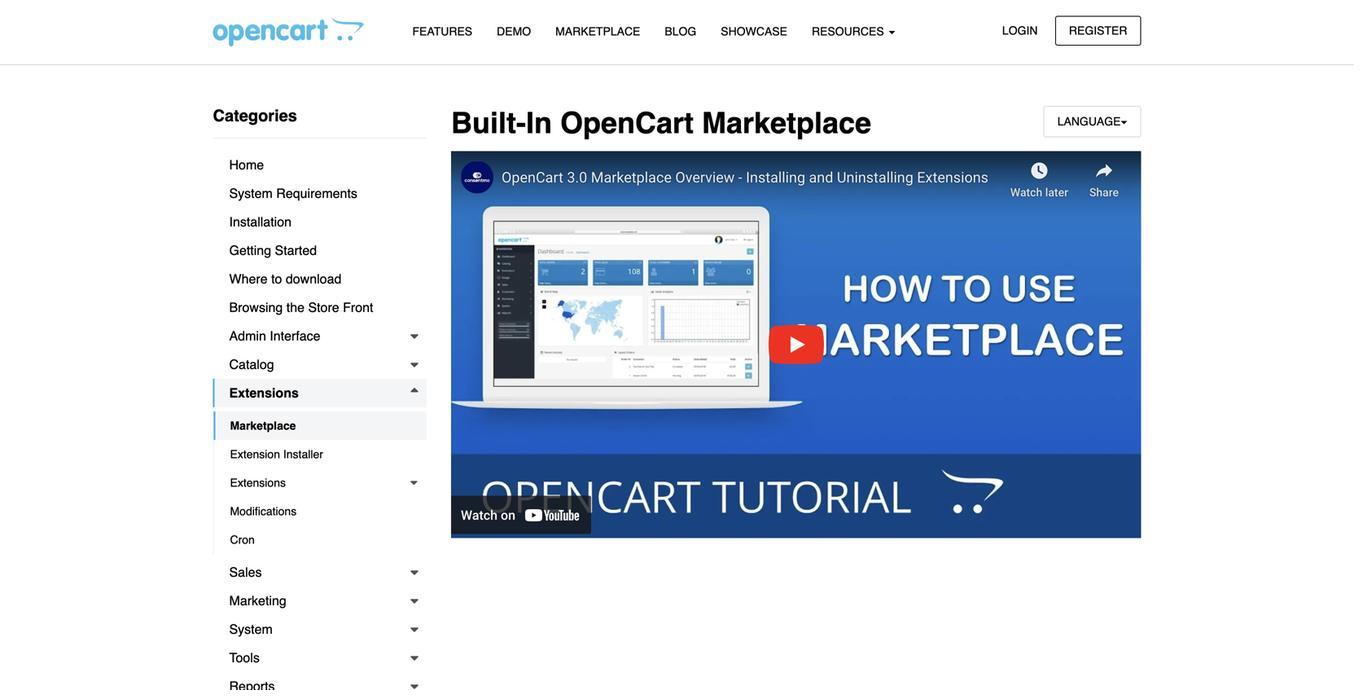 Task type: locate. For each thing, give the bounding box(es) containing it.
blog link
[[653, 17, 709, 46]]

demo link
[[485, 17, 544, 46]]

download
[[286, 271, 342, 286]]

2 system from the top
[[229, 622, 273, 637]]

0 vertical spatial extensions
[[229, 385, 299, 400]]

interface
[[270, 328, 321, 343]]

showcase
[[721, 25, 788, 38]]

extensions link
[[213, 379, 427, 407], [214, 468, 427, 497]]

the
[[287, 300, 305, 315]]

showcase link
[[709, 17, 800, 46]]

1 horizontal spatial marketplace link
[[544, 17, 653, 46]]

2 vertical spatial marketplace
[[230, 419, 296, 432]]

system requirements
[[229, 186, 358, 201]]

marketplace link
[[544, 17, 653, 46], [214, 411, 427, 440]]

getting started link
[[213, 236, 427, 265]]

extensions link down installer on the bottom left
[[214, 468, 427, 497]]

register
[[1070, 24, 1128, 37]]

1 horizontal spatial marketplace
[[556, 25, 641, 38]]

built-in opencart marketplace
[[451, 106, 872, 140]]

admin interface
[[229, 328, 321, 343]]

0 horizontal spatial marketplace link
[[214, 411, 427, 440]]

extensions for bottommost extensions link
[[230, 476, 286, 489]]

where to download link
[[213, 265, 427, 293]]

marketing link
[[213, 587, 427, 615]]

getting
[[229, 243, 271, 258]]

extension
[[230, 448, 280, 461]]

system for system
[[229, 622, 273, 637]]

to
[[271, 271, 282, 286]]

extensions down catalog
[[229, 385, 299, 400]]

extensions
[[229, 385, 299, 400], [230, 476, 286, 489]]

0 vertical spatial system
[[229, 186, 273, 201]]

extension installer link
[[214, 440, 427, 468]]

requirements
[[276, 186, 358, 201]]

extensions down extension
[[230, 476, 286, 489]]

built-
[[451, 106, 526, 140]]

0 vertical spatial marketplace
[[556, 25, 641, 38]]

installer
[[283, 448, 323, 461]]

system up tools
[[229, 622, 273, 637]]

admin interface link
[[213, 322, 427, 350]]

marketplace
[[556, 25, 641, 38], [702, 106, 872, 140], [230, 419, 296, 432]]

system down home
[[229, 186, 273, 201]]

resources link
[[800, 17, 908, 46]]

marketing
[[229, 593, 287, 608]]

opencart
[[561, 106, 694, 140]]

1 system from the top
[[229, 186, 273, 201]]

getting started
[[229, 243, 317, 258]]

1 vertical spatial extensions
[[230, 476, 286, 489]]

1 vertical spatial system
[[229, 622, 273, 637]]

where to download
[[229, 271, 342, 286]]

resources
[[812, 25, 888, 38]]

cron link
[[214, 526, 427, 554]]

system
[[229, 186, 273, 201], [229, 622, 273, 637]]

2 horizontal spatial marketplace
[[702, 106, 872, 140]]

extensions link down the admin interface 'link'
[[213, 379, 427, 407]]

blog
[[665, 25, 697, 38]]



Task type: describe. For each thing, give the bounding box(es) containing it.
system link
[[213, 615, 427, 644]]

system for system requirements
[[229, 186, 273, 201]]

extensions for topmost extensions link
[[229, 385, 299, 400]]

browsing the store front
[[229, 300, 374, 315]]

1 vertical spatial marketplace
[[702, 106, 872, 140]]

modifications link
[[214, 497, 427, 526]]

language
[[1058, 115, 1122, 128]]

1 vertical spatial marketplace link
[[214, 411, 427, 440]]

front
[[343, 300, 374, 315]]

home link
[[213, 151, 427, 179]]

0 vertical spatial marketplace link
[[544, 17, 653, 46]]

in
[[526, 106, 552, 140]]

1 vertical spatial extensions link
[[214, 468, 427, 497]]

sales link
[[213, 558, 427, 587]]

language button
[[1044, 106, 1142, 137]]

modifications
[[230, 505, 297, 518]]

home
[[229, 157, 264, 172]]

tools
[[229, 650, 260, 665]]

catalog link
[[213, 350, 427, 379]]

login link
[[989, 16, 1052, 46]]

started
[[275, 243, 317, 258]]

cron
[[230, 533, 255, 546]]

categories
[[213, 106, 297, 125]]

admin
[[229, 328, 266, 343]]

tools link
[[213, 644, 427, 672]]

opencart - open source shopping cart solution image
[[213, 17, 364, 46]]

installation link
[[213, 208, 427, 236]]

browsing the store front link
[[213, 293, 427, 322]]

catalog
[[229, 357, 274, 372]]

installation
[[229, 214, 292, 229]]

sales
[[229, 565, 262, 580]]

browsing
[[229, 300, 283, 315]]

0 vertical spatial extensions link
[[213, 379, 427, 407]]

demo
[[497, 25, 531, 38]]

login
[[1003, 24, 1038, 37]]

0 horizontal spatial marketplace
[[230, 419, 296, 432]]

features link
[[400, 17, 485, 46]]

store
[[308, 300, 340, 315]]

register link
[[1056, 16, 1142, 46]]

features
[[413, 25, 473, 38]]

extension installer
[[230, 448, 323, 461]]

system requirements link
[[213, 179, 427, 208]]

where
[[229, 271, 268, 286]]



Task type: vqa. For each thing, say whether or not it's contained in the screenshot.
Cron Link
yes



